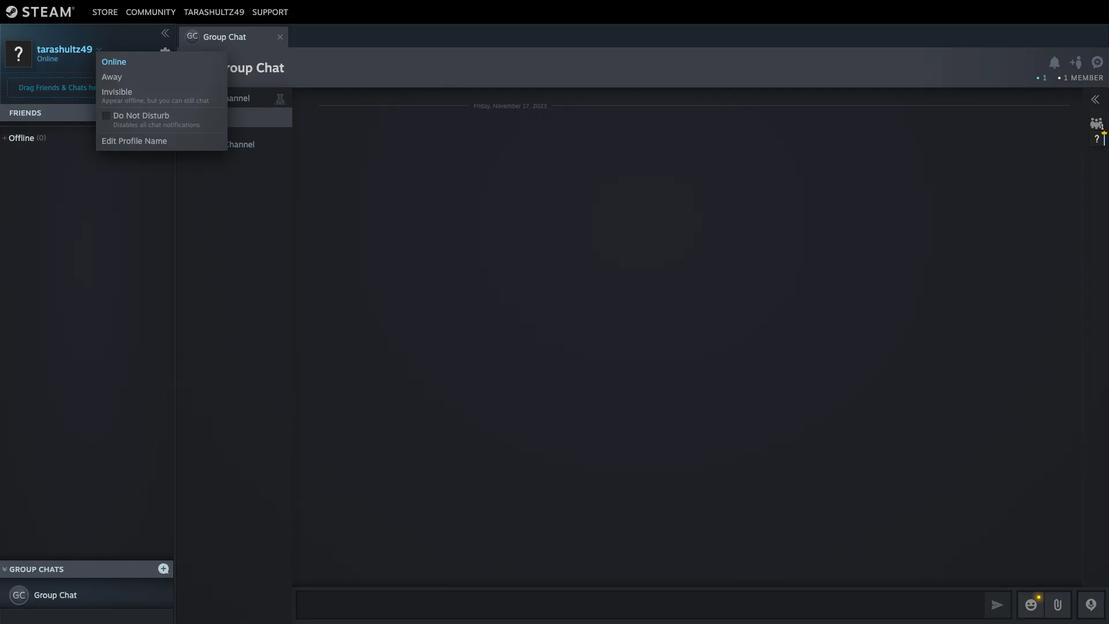 Task type: locate. For each thing, give the bounding box(es) containing it.
gc up text
[[184, 58, 210, 81]]

add right can
[[184, 93, 199, 103]]

0 vertical spatial tarashultz49
[[184, 7, 244, 16]]

home
[[199, 112, 222, 121]]

submit image
[[991, 597, 1006, 612]]

gc down 'tarashultz49' link
[[187, 31, 198, 40]]

text
[[201, 93, 217, 103]]

1 for 1
[[1043, 73, 1047, 82]]

drag
[[19, 83, 34, 92]]

chat
[[196, 97, 209, 105], [148, 121, 161, 129]]

group chat
[[216, 60, 284, 75], [34, 590, 77, 600]]

voice
[[201, 139, 222, 149]]

0 horizontal spatial 1
[[1043, 73, 1047, 82]]

add voice channel
[[184, 139, 255, 149]]

1 horizontal spatial 1
[[1065, 73, 1069, 82]]

community
[[126, 7, 176, 16]]

0 vertical spatial channel
[[219, 93, 250, 103]]

chat
[[229, 32, 246, 42], [256, 60, 284, 75], [59, 590, 77, 600]]

1 vertical spatial group chat
[[34, 590, 77, 600]]

friends left &
[[36, 83, 59, 92]]

0 horizontal spatial tarashultz49
[[37, 43, 92, 55]]

1 horizontal spatial group chat
[[216, 60, 284, 75]]

1 1 from the left
[[1043, 73, 1047, 82]]

gc
[[187, 31, 198, 40], [184, 58, 210, 81], [13, 589, 25, 601]]

1 horizontal spatial chats
[[68, 83, 87, 92]]

1 left 1 member
[[1043, 73, 1047, 82]]

channel right text
[[219, 93, 250, 103]]

group inside gc group chat
[[203, 32, 226, 42]]

1 left member
[[1065, 73, 1069, 82]]

search my friends list image
[[140, 107, 150, 117]]

chat right still
[[196, 97, 209, 105]]

still
[[184, 97, 194, 105]]

1 vertical spatial channel
[[224, 139, 255, 149]]

0 vertical spatial gc
[[187, 31, 198, 40]]

support link
[[248, 7, 293, 16]]

group chat up 'unpin channel list' image
[[216, 60, 284, 75]]

but
[[147, 97, 157, 105]]

channel
[[219, 93, 250, 103], [224, 139, 255, 149]]

1 for 1 member
[[1065, 73, 1069, 82]]

friends
[[36, 83, 59, 92], [9, 108, 41, 117]]

1 add from the top
[[184, 93, 199, 103]]

None text field
[[296, 591, 982, 620]]

chat inside gc group chat
[[229, 32, 246, 42]]

gc down collapse chats list image
[[13, 589, 25, 601]]

edit
[[102, 136, 116, 146]]

invisible
[[102, 87, 132, 97]]

add
[[184, 93, 199, 103], [184, 139, 199, 149]]

1 horizontal spatial tarashultz49
[[184, 7, 244, 16]]

0 vertical spatial chat
[[196, 97, 209, 105]]

1 member
[[1065, 73, 1104, 82]]

1 horizontal spatial chat
[[196, 97, 209, 105]]

offline,
[[125, 97, 145, 105]]

profile
[[119, 136, 142, 146]]

0 horizontal spatial chats
[[39, 565, 64, 574]]

1 horizontal spatial chat
[[229, 32, 246, 42]]

chat down 'tarashultz49' link
[[229, 32, 246, 42]]

tarashultz49 link
[[180, 7, 248, 16]]

chat up 'unpin channel list' image
[[256, 60, 284, 75]]

friends down drag
[[9, 108, 41, 117]]

drag friends & chats here for easy access
[[19, 83, 155, 92]]

you
[[159, 97, 170, 105]]

online
[[102, 57, 126, 66]]

2 1 from the left
[[1065, 73, 1069, 82]]

disables
[[113, 121, 138, 129]]

chats right collapse chats list image
[[39, 565, 64, 574]]

0 horizontal spatial chat
[[148, 121, 161, 129]]

0 horizontal spatial chat
[[59, 590, 77, 600]]

close this tab image
[[275, 34, 286, 40]]

manage notification settings image
[[1048, 56, 1063, 69]]

chat down group chats
[[59, 590, 77, 600]]

disables all chat notifications
[[113, 121, 200, 129]]

0 vertical spatial chat
[[229, 32, 246, 42]]

0 vertical spatial friends
[[36, 83, 59, 92]]

collapse chats list image
[[0, 567, 13, 572]]

edit profile name
[[102, 136, 167, 146]]

2 vertical spatial gc
[[13, 589, 25, 601]]

1 vertical spatial add
[[184, 139, 199, 149]]

group chat down group chats
[[34, 590, 77, 600]]

1
[[1043, 73, 1047, 82], [1065, 73, 1069, 82]]

not
[[126, 110, 140, 120]]

1 vertical spatial chat
[[256, 60, 284, 75]]

1 vertical spatial gc
[[184, 58, 210, 81]]

1 vertical spatial chats
[[39, 565, 64, 574]]

tarashultz49 up &
[[37, 43, 92, 55]]

chats right &
[[68, 83, 87, 92]]

group
[[203, 32, 226, 42], [216, 60, 253, 75], [9, 565, 36, 574], [34, 590, 57, 600]]

&
[[61, 83, 66, 92]]

online away invisible appear offline, but you can still chat
[[102, 57, 209, 105]]

add left voice
[[184, 139, 199, 149]]

tarashultz49
[[184, 7, 244, 16], [37, 43, 92, 55]]

channel right voice
[[224, 139, 255, 149]]

tarashultz49 up gc group chat
[[184, 7, 244, 16]]

2 add from the top
[[184, 139, 199, 149]]

0 vertical spatial add
[[184, 93, 199, 103]]

chats
[[68, 83, 87, 92], [39, 565, 64, 574]]

send special image
[[1051, 598, 1065, 612]]

chat down disturb
[[148, 121, 161, 129]]

0 horizontal spatial group chat
[[34, 590, 77, 600]]

access
[[133, 83, 155, 92]]

1 vertical spatial tarashultz49
[[37, 43, 92, 55]]



Task type: describe. For each thing, give the bounding box(es) containing it.
1 vertical spatial friends
[[9, 108, 41, 117]]

notifications
[[163, 121, 200, 129]]

store
[[92, 7, 118, 16]]

gc inside gc group chat
[[187, 31, 198, 40]]

friday, november 17, 2023
[[474, 102, 547, 109]]

appear
[[102, 97, 123, 105]]

expand member list image
[[1091, 95, 1100, 104]]

do
[[113, 110, 124, 120]]

2 vertical spatial chat
[[59, 590, 77, 600]]

invite a friend to this group chat image
[[1070, 55, 1084, 70]]

friday,
[[474, 102, 492, 109]]

for
[[105, 83, 114, 92]]

can
[[172, 97, 182, 105]]

add text channel
[[184, 93, 250, 103]]

member
[[1072, 73, 1104, 82]]

support
[[252, 7, 288, 16]]

manage group chat settings image
[[1092, 56, 1106, 71]]

store link
[[88, 7, 122, 16]]

here
[[89, 83, 103, 92]]

away
[[102, 72, 122, 81]]

add for add voice channel
[[184, 139, 199, 149]]

name
[[145, 136, 167, 146]]

channel for add voice channel
[[224, 139, 255, 149]]

group chats
[[9, 565, 64, 574]]

all
[[140, 121, 146, 129]]

2023
[[533, 102, 547, 109]]

manage friends list settings image
[[160, 47, 171, 58]]

create a group chat image
[[158, 563, 169, 574]]

november
[[493, 102, 521, 109]]

0 vertical spatial chats
[[68, 83, 87, 92]]

unpin channel list image
[[273, 90, 288, 105]]

chat inside online away invisible appear offline, but you can still chat
[[196, 97, 209, 105]]

add a friend image
[[157, 106, 170, 118]]

disturb
[[142, 110, 169, 120]]

add for add text channel
[[184, 93, 199, 103]]

offline
[[9, 133, 34, 143]]

0 vertical spatial group chat
[[216, 60, 284, 75]]

easy
[[116, 83, 131, 92]]

channel for add text channel
[[219, 93, 250, 103]]

gc group chat
[[187, 31, 246, 42]]

17,
[[523, 102, 531, 109]]

1 vertical spatial chat
[[148, 121, 161, 129]]

do not disturb
[[113, 110, 169, 120]]

2 horizontal spatial chat
[[256, 60, 284, 75]]

community link
[[122, 7, 180, 16]]



Task type: vqa. For each thing, say whether or not it's contained in the screenshot.
top chat
yes



